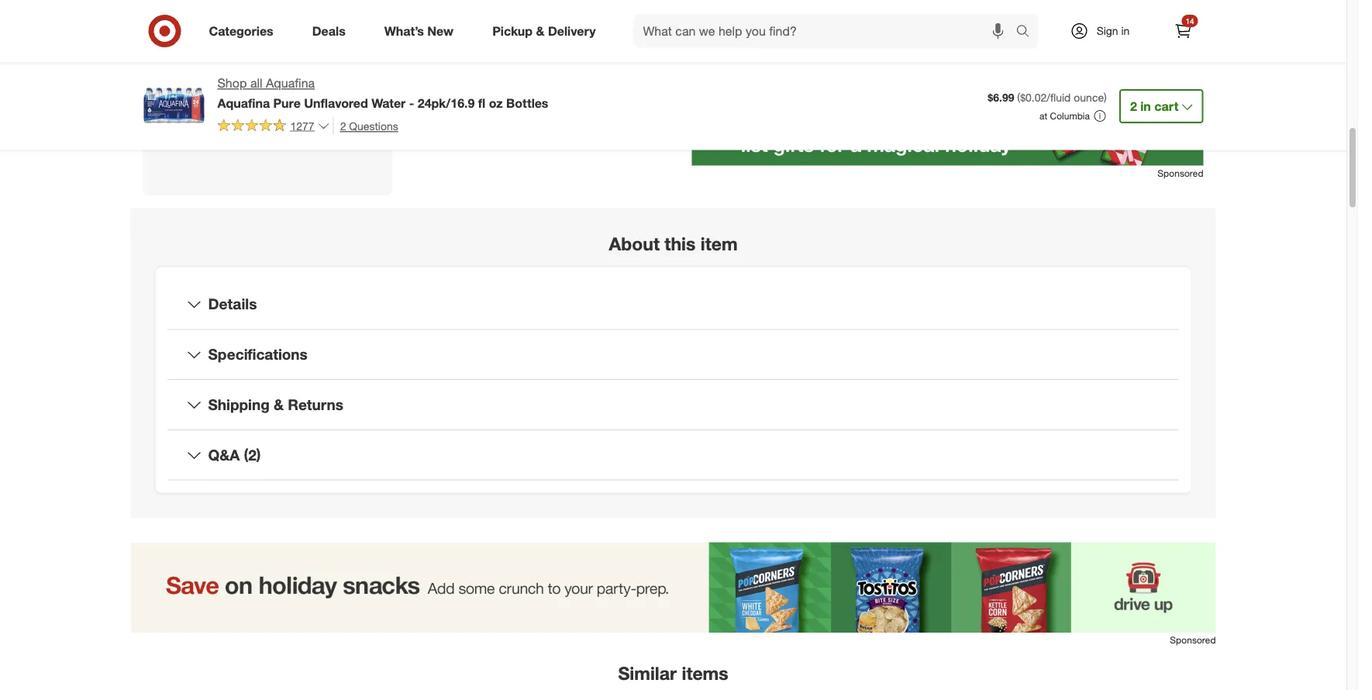 Task type: vqa. For each thing, say whether or not it's contained in the screenshot.
the inches
no



Task type: locate. For each thing, give the bounding box(es) containing it.
sign up )
[[1097, 24, 1119, 38]]

2 right )
[[1130, 98, 1137, 113]]

already
[[174, 21, 227, 39]]

1 vertical spatial aquafina
[[266, 76, 315, 91]]

aquafina down what can we help you find? suggestions appear below search box
[[808, 53, 861, 68]]

0 vertical spatial all
[[285, 46, 301, 64]]

unflavored
[[894, 53, 957, 68]]

search button
[[1009, 14, 1046, 51]]

similar
[[618, 662, 677, 684]]

all left to
[[285, 46, 301, 64]]

1277 link
[[218, 117, 330, 136]]

upload
[[244, 95, 284, 110]]

$5.99 price on aquafina pure unflavored water
[[723, 53, 993, 68]]

q&a (2)
[[208, 446, 261, 464]]

sign
[[1168, 19, 1187, 31], [1097, 24, 1119, 38]]

details button
[[168, 280, 1179, 329]]

registry
[[827, 17, 868, 32]]

1 horizontal spatial 2
[[1130, 98, 1137, 113]]

0 horizontal spatial 2
[[340, 119, 346, 132]]

see!
[[323, 46, 352, 64]]

similar items
[[618, 662, 729, 684]]

2 vertical spatial aquafina
[[218, 95, 270, 110]]

$5.99
[[723, 53, 753, 68]]

pickup
[[493, 23, 533, 38]]

water
[[960, 53, 993, 68]]

cart
[[1155, 98, 1179, 113]]

to
[[305, 46, 319, 64]]

all up "upload"
[[250, 76, 263, 91]]

0 horizontal spatial this
[[269, 21, 294, 39]]

have
[[232, 21, 264, 39]]

fl
[[478, 95, 486, 110]]

1 horizontal spatial all
[[285, 46, 301, 64]]

aquafina for pure
[[218, 95, 270, 110]]

for
[[261, 46, 281, 64]]

oz
[[489, 95, 503, 110]]

0 horizontal spatial &
[[274, 396, 284, 413]]

sign right sign in link
[[1168, 19, 1187, 31]]

& inside pickup & delivery link
[[536, 23, 545, 38]]

aquafina down "shop"
[[218, 95, 270, 110]]

sponsored
[[1158, 167, 1204, 179], [1170, 634, 1216, 646]]

sign in right sign in link
[[1168, 19, 1197, 31]]

details
[[208, 295, 257, 313]]

image of aquafina pure unflavored water - 24pk/16.9 fl oz bottles image
[[143, 74, 205, 136]]

aquafina up pure
[[266, 76, 315, 91]]

this left "item"
[[665, 233, 696, 254]]

all inside already have this product? snap a pic for all to see!
[[285, 46, 301, 64]]

aquafina for pure
[[808, 53, 861, 68]]

about this item
[[609, 233, 738, 254]]

pickup & delivery link
[[479, 14, 615, 48]]

unflavored
[[304, 95, 368, 110]]

new
[[428, 23, 454, 38]]

(2)
[[244, 446, 261, 464]]

returns
[[288, 396, 343, 413]]

1 horizontal spatial &
[[536, 23, 545, 38]]

1 vertical spatial all
[[250, 76, 263, 91]]

what's new
[[384, 23, 454, 38]]

this
[[269, 21, 294, 39], [665, 233, 696, 254]]

product?
[[298, 21, 361, 39]]

shipping & returns
[[208, 396, 343, 413]]

on
[[790, 53, 805, 68]]

already have this product? snap a pic for all to see!
[[174, 21, 361, 64]]

sign in
[[1168, 19, 1197, 31], [1097, 24, 1130, 38]]

categories
[[209, 23, 274, 38]]

&
[[536, 23, 545, 38], [274, 396, 284, 413]]

1 horizontal spatial sign in
[[1168, 19, 1197, 31]]

what's
[[384, 23, 424, 38]]

0 vertical spatial aquafina
[[808, 53, 861, 68]]

or
[[764, 17, 775, 32]]

1 vertical spatial advertisement region
[[131, 543, 1216, 633]]

2
[[1130, 98, 1137, 113], [340, 119, 346, 132]]

1 vertical spatial 2
[[340, 119, 346, 132]]

1 vertical spatial &
[[274, 396, 284, 413]]

bottles
[[506, 95, 549, 110]]

aquafina
[[808, 53, 861, 68], [266, 76, 315, 91], [218, 95, 270, 110]]

shop
[[218, 76, 247, 91]]

1 horizontal spatial sign
[[1168, 19, 1187, 31]]

at columbia
[[1040, 110, 1090, 122]]

2 down unflavored
[[340, 119, 346, 132]]

& left returns
[[274, 396, 284, 413]]

1 horizontal spatial this
[[665, 233, 696, 254]]

0 vertical spatial this
[[269, 21, 294, 39]]

pickup & delivery
[[493, 23, 596, 38]]

& inside shipping & returns dropdown button
[[274, 396, 284, 413]]

this up for
[[269, 21, 294, 39]]

water
[[372, 95, 406, 110]]

1 vertical spatial this
[[665, 233, 696, 254]]

0 vertical spatial &
[[536, 23, 545, 38]]

specifications
[[208, 345, 308, 363]]

$6.99
[[988, 91, 1015, 104]]

2 horizontal spatial in
[[1190, 19, 1197, 31]]

sign in up )
[[1097, 24, 1130, 38]]

0 horizontal spatial all
[[250, 76, 263, 91]]

specifications button
[[168, 330, 1179, 379]]

sign inside button
[[1168, 19, 1187, 31]]

ounce
[[1074, 91, 1104, 104]]

24pk/16.9
[[418, 95, 475, 110]]

in
[[1190, 19, 1197, 31], [1122, 24, 1130, 38], [1141, 98, 1151, 113]]

create
[[723, 17, 760, 32]]

item
[[701, 233, 738, 254]]

pure
[[273, 95, 301, 110]]

& right pickup
[[536, 23, 545, 38]]

shipping
[[208, 396, 270, 413]]

1 vertical spatial sponsored
[[1170, 634, 1216, 646]]

all
[[285, 46, 301, 64], [250, 76, 263, 91]]

1277
[[290, 119, 315, 132]]

0 vertical spatial 2
[[1130, 98, 1137, 113]]

sign in link
[[1057, 14, 1154, 48]]

advertisement region
[[692, 107, 1204, 166], [131, 543, 1216, 633]]

columbia
[[1050, 110, 1090, 122]]

14 link
[[1167, 14, 1201, 48]]

upload photo
[[244, 95, 320, 110]]

2 in cart for aquafina pure unflavored water - 24pk/16.9 fl oz bottles element
[[1130, 98, 1179, 113]]

0 horizontal spatial in
[[1122, 24, 1130, 38]]

deals
[[312, 23, 346, 38]]

pure
[[864, 53, 891, 68]]



Task type: describe. For each thing, give the bounding box(es) containing it.
items
[[682, 662, 729, 684]]

sponsored inside similar items region
[[1170, 634, 1216, 646]]

/fluid
[[1047, 91, 1071, 104]]

create or manage registry
[[723, 17, 868, 32]]

categories link
[[196, 14, 293, 48]]

at
[[1040, 110, 1048, 122]]

$5.99 price on aquafina pure unflavored water link
[[723, 53, 993, 68]]

pic
[[236, 46, 257, 64]]

questions
[[349, 119, 398, 132]]

0 horizontal spatial sign in
[[1097, 24, 1130, 38]]

-
[[409, 95, 414, 110]]

this inside already have this product? snap a pic for all to see!
[[269, 21, 294, 39]]

price
[[757, 53, 787, 68]]

shipping & returns button
[[168, 380, 1179, 430]]

delivery
[[548, 23, 596, 38]]

14
[[1186, 16, 1195, 26]]

$0.02
[[1021, 91, 1047, 104]]

2 questions
[[340, 119, 398, 132]]

)
[[1104, 91, 1107, 104]]

about
[[609, 233, 660, 254]]

0 vertical spatial sponsored
[[1158, 167, 1204, 179]]

what's new link
[[371, 14, 473, 48]]

2 for 2 questions
[[340, 119, 346, 132]]

photo
[[288, 95, 320, 110]]

1 horizontal spatial in
[[1141, 98, 1151, 113]]

$6.99 ( $0.02 /fluid ounce )
[[988, 91, 1107, 104]]

q&a
[[208, 446, 240, 464]]

2 for 2 in cart
[[1130, 98, 1137, 113]]

a
[[223, 46, 232, 64]]

What can we help you find? suggestions appear below search field
[[634, 14, 1020, 48]]

sign in button
[[1158, 12, 1204, 37]]

deals link
[[299, 14, 365, 48]]

similar items region
[[131, 543, 1216, 690]]

search
[[1009, 25, 1046, 40]]

0 horizontal spatial sign
[[1097, 24, 1119, 38]]

(
[[1018, 91, 1021, 104]]

2 questions link
[[333, 117, 398, 135]]

sign in inside button
[[1168, 19, 1197, 31]]

2 in cart
[[1130, 98, 1179, 113]]

snap
[[184, 46, 219, 64]]

0 vertical spatial advertisement region
[[692, 107, 1204, 166]]

& for shipping
[[274, 396, 284, 413]]

in inside button
[[1190, 19, 1197, 31]]

shop all aquafina aquafina pure unflavored water - 24pk/16.9 fl oz bottles
[[218, 76, 549, 110]]

manage
[[778, 17, 823, 32]]

all inside shop all aquafina aquafina pure unflavored water - 24pk/16.9 fl oz bottles
[[250, 76, 263, 91]]

q&a (2) button
[[168, 430, 1179, 480]]

& for pickup
[[536, 23, 545, 38]]

upload photo button
[[206, 86, 330, 120]]



